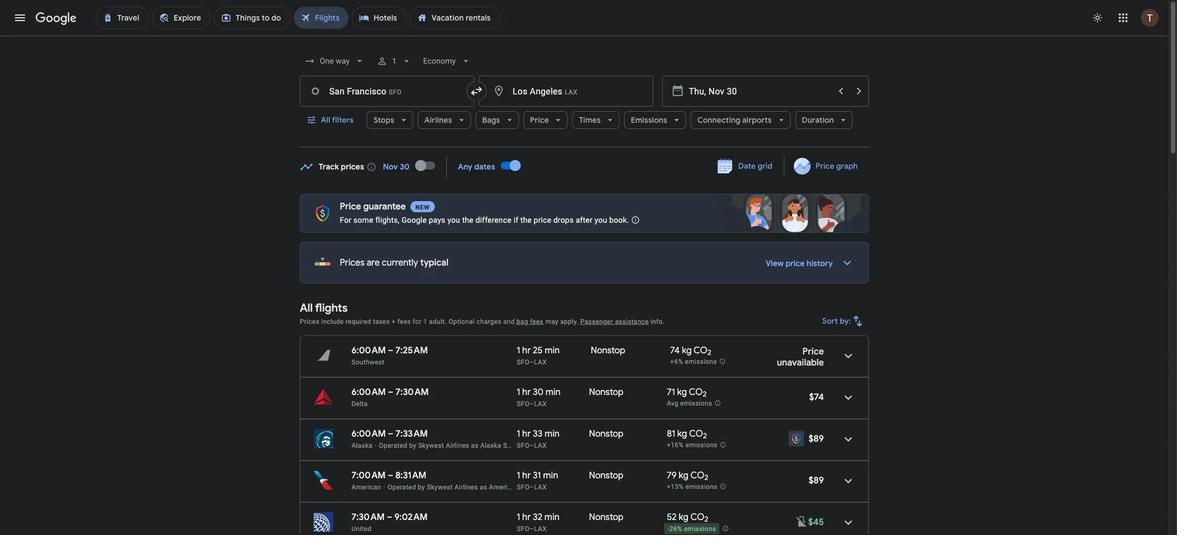 Task type: locate. For each thing, give the bounding box(es) containing it.
0 horizontal spatial by
[[409, 442, 416, 449]]

1 vertical spatial by
[[418, 483, 425, 491]]

2 inside 74 kg co 2
[[708, 348, 712, 358]]

min inside 1 hr 32 min sfo – lax
[[545, 511, 560, 523]]

1 vertical spatial price
[[786, 258, 805, 269]]

1 inside '1 hr 25 min sfo – lax'
[[517, 345, 520, 356]]

emissions for 74
[[685, 358, 717, 366]]

the right if
[[521, 215, 532, 225]]

nonstop for 1 hr 31 min
[[589, 470, 624, 481]]

lax inside '1 hr 33 min sfo – lax'
[[534, 442, 547, 449]]

hr left 31
[[522, 470, 531, 481]]

prices down all flights
[[300, 318, 319, 325]]

– right 7:30 am text field
[[387, 511, 392, 523]]

2 inside 52 kg co 2
[[705, 515, 709, 524]]

2 you from the left
[[595, 215, 607, 225]]

1 american from the left
[[352, 483, 381, 491]]

2 up +6% emissions
[[708, 348, 712, 358]]

Departure time: 6:00 AM. text field
[[352, 386, 386, 398]]

2 6:00 am from the top
[[352, 386, 386, 398]]

kg right 52
[[679, 511, 689, 523]]

view
[[766, 258, 784, 269]]

main menu image
[[13, 11, 27, 24]]

price graph button
[[787, 156, 867, 176]]

2 up +13% emissions
[[705, 473, 709, 483]]

1 vertical spatial 30
[[533, 386, 544, 398]]

1 vertical spatial 7:30 am
[[352, 511, 385, 523]]

lax down the total duration 1 hr 30 min. element
[[534, 400, 547, 408]]

1 horizontal spatial by
[[418, 483, 425, 491]]

2 vertical spatial airlines
[[455, 483, 478, 491]]

leaves san francisco international airport at 6:00 am on thursday, november 30 and arrives at los angeles international airport at 7:33 am on thursday, november 30. element
[[352, 428, 428, 439]]

co up +13% emissions
[[691, 470, 705, 481]]

as left eagle
[[480, 483, 487, 491]]

6:00 am – 7:25 am southwest
[[352, 345, 428, 366]]

min for 1 hr 32 min
[[545, 511, 560, 523]]

alaska left skywest
[[480, 442, 501, 449]]

lax down 32
[[534, 525, 547, 533]]

price inside price unavailable
[[803, 346, 824, 357]]

apply.
[[560, 318, 579, 325]]

Arrival time: 9:02 AM. text field
[[395, 511, 428, 523]]

min down '1 hr 25 min sfo – lax'
[[546, 386, 561, 398]]

some
[[354, 215, 373, 225]]

hr inside 1 hr 30 min sfo – lax
[[522, 386, 531, 398]]

as left skywest
[[471, 442, 479, 449]]

79 kg co 2
[[667, 470, 709, 483]]

min right 31
[[543, 470, 558, 481]]

fees right "bag"
[[530, 318, 544, 325]]

6:00 am up delta
[[352, 386, 386, 398]]

total duration 1 hr 25 min. element
[[517, 345, 591, 358]]

3 hr from the top
[[522, 428, 531, 439]]

assistance
[[615, 318, 649, 325]]

co up -26% emissions
[[691, 511, 705, 523]]

emissions down 71 kg co 2
[[680, 400, 712, 408]]

prices left are
[[340, 257, 365, 269]]

5 sfo from the top
[[517, 525, 530, 533]]

by for 8:31 am
[[418, 483, 425, 491]]

0 horizontal spatial all
[[300, 301, 313, 315]]

1 for 1 hr 25 min
[[517, 345, 520, 356]]

co up +6% emissions
[[694, 345, 708, 356]]

6:00 am inside 6:00 am – 7:25 am southwest
[[352, 345, 386, 356]]

all flights main content
[[300, 152, 869, 535]]

– left 7:25 am text field
[[388, 345, 394, 356]]

bag fees button
[[517, 318, 544, 325]]

2 up -26% emissions
[[705, 515, 709, 524]]

co inside "79 kg co 2"
[[691, 470, 705, 481]]

+16% emissions
[[667, 441, 718, 449]]

airlines button
[[418, 107, 471, 133]]

price inside popup button
[[530, 115, 549, 125]]

1 horizontal spatial fees
[[530, 318, 544, 325]]

3 6:00 am from the top
[[352, 428, 386, 439]]

include
[[321, 318, 344, 325]]

all for all filters
[[321, 115, 330, 125]]

74
[[670, 345, 680, 356]]

learn more about tracked prices image
[[366, 162, 377, 172]]

kg inside "79 kg co 2"
[[679, 470, 689, 481]]

emissions down "79 kg co 2"
[[686, 483, 718, 491]]

71 kg co 2
[[667, 386, 707, 399]]

0 vertical spatial $89
[[809, 433, 824, 444]]

Arrival time: 7:25 AM. text field
[[396, 345, 428, 356]]

by:
[[840, 316, 851, 326]]

6:00 am for 6:00 am – 7:33 am
[[352, 428, 386, 439]]

1 hr from the top
[[522, 345, 531, 356]]

lax inside '1 hr 25 min sfo – lax'
[[534, 358, 547, 366]]

None text field
[[479, 76, 653, 107]]

2 for 79
[[705, 473, 709, 483]]

hr inside '1 hr 33 min sfo – lax'
[[522, 428, 531, 439]]

kg inside 52 kg co 2
[[679, 511, 689, 523]]

1 alaska from the left
[[352, 442, 373, 449]]

2 $89 from the top
[[809, 475, 824, 486]]

co
[[694, 345, 708, 356], [689, 386, 703, 398], [689, 428, 703, 439], [691, 470, 705, 481], [691, 511, 705, 523]]

0 horizontal spatial the
[[462, 215, 474, 225]]

None text field
[[300, 76, 474, 107]]

hr left 25 at the bottom left of the page
[[522, 345, 531, 356]]

flights,
[[375, 215, 400, 225]]

2 inside "79 kg co 2"
[[705, 473, 709, 483]]

price right the bags popup button
[[530, 115, 549, 125]]

0 horizontal spatial prices
[[300, 318, 319, 325]]

2 vertical spatial 6:00 am
[[352, 428, 386, 439]]

None field
[[300, 51, 370, 71], [419, 51, 476, 71], [300, 51, 370, 71], [419, 51, 476, 71]]

all left the flights
[[300, 301, 313, 315]]

1 horizontal spatial american
[[489, 483, 519, 491]]

2 up avg emissions
[[703, 390, 707, 399]]

airlines for 8:31 am
[[455, 483, 478, 491]]

$89 left "flight details. leaves san francisco international airport at 6:00 am on thursday, november 30 and arrives at los angeles international airport at 7:33 am on thursday, november 30." icon
[[809, 433, 824, 444]]

alaska down departure time: 6:00 am. text field
[[352, 442, 373, 449]]

– inside '1 hr 25 min sfo – lax'
[[530, 358, 534, 366]]

1 horizontal spatial as
[[480, 483, 487, 491]]

as for 1 hr 31 min
[[480, 483, 487, 491]]

4 lax from the top
[[534, 483, 547, 491]]

0 vertical spatial all
[[321, 115, 330, 125]]

track
[[319, 162, 339, 172]]

1 inside 1 hr 30 min sfo – lax
[[517, 386, 520, 398]]

flight details. leaves san francisco international airport at 6:00 am on thursday, november 30 and arrives at los angeles international airport at 7:33 am on thursday, november 30. image
[[835, 426, 862, 453]]

min inside '1 hr 25 min sfo – lax'
[[545, 345, 560, 356]]

7:30 am
[[396, 386, 429, 398], [352, 511, 385, 523]]

0 vertical spatial 89 us dollars text field
[[809, 433, 824, 444]]

kg for 52
[[679, 511, 689, 523]]

6:00 am down delta
[[352, 428, 386, 439]]

+6%
[[670, 358, 683, 366]]

– down 32
[[530, 525, 534, 533]]

view price history image
[[834, 250, 861, 276]]

7:30 am up united
[[352, 511, 385, 523]]

0 horizontal spatial fees
[[398, 318, 411, 325]]

total duration 1 hr 33 min. element
[[517, 428, 589, 441]]

airlines inside airlines popup button
[[424, 115, 452, 125]]

kg inside 71 kg co 2
[[677, 386, 687, 398]]

skywest for 8:31 am
[[427, 483, 453, 491]]

1 6:00 am from the top
[[352, 345, 386, 356]]

none search field containing all filters
[[300, 48, 869, 147]]

skywest up 9:02 am
[[427, 483, 453, 491]]

airports
[[743, 115, 772, 125]]

alaska
[[352, 442, 373, 449], [480, 442, 501, 449]]

3 lax from the top
[[534, 442, 547, 449]]

0 horizontal spatial you
[[448, 215, 460, 225]]

0 horizontal spatial as
[[471, 442, 479, 449]]

Departure time: 7:30 AM. text field
[[352, 511, 385, 523]]

co inside 71 kg co 2
[[689, 386, 703, 398]]

1 vertical spatial prices
[[300, 318, 319, 325]]

sfo down total duration 1 hr 33 min. element
[[517, 442, 530, 449]]

leaves san francisco international airport at 6:00 am on thursday, november 30 and arrives at los angeles international airport at 7:30 am on thursday, november 30. element
[[352, 386, 429, 398]]

fees right +
[[398, 318, 411, 325]]

pays
[[429, 215, 446, 225]]

airlines
[[424, 115, 452, 125], [446, 442, 469, 449], [455, 483, 478, 491]]

min right 25 at the bottom left of the page
[[545, 345, 560, 356]]

0 vertical spatial prices
[[340, 257, 365, 269]]

sfo down total duration 1 hr 25 min. element
[[517, 358, 530, 366]]

Departure time: 6:00 AM. text field
[[352, 428, 386, 439]]

1 vertical spatial all
[[300, 301, 313, 315]]

and
[[503, 318, 515, 325]]

co inside 74 kg co 2
[[694, 345, 708, 356]]

co inside '81 kg co 2'
[[689, 428, 703, 439]]

hr for 31
[[522, 470, 531, 481]]

co inside 52 kg co 2
[[691, 511, 705, 523]]

1 horizontal spatial you
[[595, 215, 607, 225]]

kg right "81"
[[678, 428, 687, 439]]

duration button
[[795, 107, 853, 133]]

6:00 am up southwest
[[352, 345, 386, 356]]

1
[[392, 56, 397, 66], [423, 318, 427, 325], [517, 345, 520, 356], [517, 386, 520, 398], [517, 428, 520, 439], [517, 470, 520, 481], [517, 511, 520, 523]]

sfo inside 1 hr 30 min sfo – lax
[[517, 400, 530, 408]]

1 vertical spatial 89 us dollars text field
[[809, 475, 824, 486]]

skywest down arrival time: 7:33 am. text field
[[418, 442, 444, 449]]

prices for prices include required taxes + fees for 1 adult. optional charges and bag fees may apply. passenger assistance
[[300, 318, 319, 325]]

all inside main content
[[300, 301, 313, 315]]

hr inside 1 hr 32 min sfo – lax
[[522, 511, 531, 523]]

81 kg co 2
[[667, 428, 707, 441]]

price unavailable
[[777, 346, 824, 368]]

30 right nov
[[400, 162, 410, 172]]

co up +16% emissions
[[689, 428, 703, 439]]

airlines right stops popup button
[[424, 115, 452, 125]]

loading results progress bar
[[0, 36, 1169, 38]]

4 hr from the top
[[522, 470, 531, 481]]

grid
[[758, 161, 773, 171]]

– inside 6:00 am – 7:25 am southwest
[[388, 345, 394, 356]]

after
[[576, 215, 593, 225]]

2 american from the left
[[489, 483, 519, 491]]

5 lax from the top
[[534, 525, 547, 533]]

sfo inside '1 hr 25 min sfo – lax'
[[517, 358, 530, 366]]

0 horizontal spatial price
[[534, 215, 552, 225]]

you right pays
[[448, 215, 460, 225]]

2 up +16% emissions
[[703, 431, 707, 441]]

kg for 71
[[677, 386, 687, 398]]

eagle
[[521, 483, 538, 491]]

1 horizontal spatial 30
[[533, 386, 544, 398]]

min inside '1 hr 33 min sfo – lax'
[[545, 428, 560, 439]]

price for price graph
[[816, 161, 835, 171]]

total duration 1 hr 30 min. element
[[517, 386, 589, 399]]

2 inside '81 kg co 2'
[[703, 431, 707, 441]]

kg
[[682, 345, 692, 356], [677, 386, 687, 398], [678, 428, 687, 439], [679, 470, 689, 481], [679, 511, 689, 523]]

hr left 32
[[522, 511, 531, 523]]

7:33 am
[[396, 428, 428, 439]]

lax down 33
[[534, 442, 547, 449]]

1 horizontal spatial alaska
[[480, 442, 501, 449]]

all left filters
[[321, 115, 330, 125]]

2 for 81
[[703, 431, 707, 441]]

price graph
[[816, 161, 858, 171]]

lax inside 1 hr 32 min sfo – lax
[[534, 525, 547, 533]]

min inside 1 hr 30 min sfo – lax
[[546, 386, 561, 398]]

lax
[[534, 358, 547, 366], [534, 400, 547, 408], [534, 442, 547, 449], [534, 483, 547, 491], [534, 525, 547, 533]]

89 us dollars text field left "flight details. leaves san francisco international airport at 6:00 am on thursday, november 30 and arrives at los angeles international airport at 7:33 am on thursday, november 30." icon
[[809, 433, 824, 444]]

1 vertical spatial skywest
[[427, 483, 453, 491]]

sfo down total duration 1 hr 32 min. element at bottom
[[517, 525, 530, 533]]

5 hr from the top
[[522, 511, 531, 523]]

operated down 8:31 am text box
[[388, 483, 416, 491]]

airlines down operated by skywest airlines as alaska skywest
[[455, 483, 478, 491]]

Arrival time: 8:31 AM. text field
[[395, 470, 427, 481]]

by
[[409, 442, 416, 449], [418, 483, 425, 491]]

1 for 1 hr 30 min
[[517, 386, 520, 398]]

0 vertical spatial 30
[[400, 162, 410, 172]]

all inside 'button'
[[321, 115, 330, 125]]

1 vertical spatial operated
[[388, 483, 416, 491]]

7:25 am
[[396, 345, 428, 356]]

0 vertical spatial price
[[534, 215, 552, 225]]

1 inside 1 hr 31 min sfo – lax
[[517, 470, 520, 481]]

sfo inside 1 hr 32 min sfo – lax
[[517, 525, 530, 533]]

1 for 1 hr 32 min
[[517, 511, 520, 523]]

$89
[[809, 433, 824, 444], [809, 475, 824, 486]]

operated down 6:00 am – 7:33 am
[[379, 442, 407, 449]]

date
[[739, 161, 756, 171]]

89 US dollars text field
[[809, 433, 824, 444], [809, 475, 824, 486]]

operated for 7:33 am
[[379, 442, 407, 449]]

0 vertical spatial airlines
[[424, 115, 452, 125]]

lax down 31
[[534, 483, 547, 491]]

Departure time: 7:00 AM. text field
[[352, 470, 386, 481]]

price inside button
[[816, 161, 835, 171]]

0 horizontal spatial american
[[352, 483, 381, 491]]

1 vertical spatial as
[[480, 483, 487, 491]]

price down sort
[[803, 346, 824, 357]]

1 lax from the top
[[534, 358, 547, 366]]

min inside 1 hr 31 min sfo – lax
[[543, 470, 558, 481]]

required
[[346, 318, 371, 325]]

Arrival time: 7:33 AM. text field
[[396, 428, 428, 439]]

emissions down 74 kg co 2
[[685, 358, 717, 366]]

0 vertical spatial 7:30 am
[[396, 386, 429, 398]]

89 us dollars text field left flight details. leaves san francisco international airport at 7:00 am on thursday, november 30 and arrives at los angeles international airport at 8:31 am on thursday, november 30. image
[[809, 475, 824, 486]]

– down 31
[[530, 483, 534, 491]]

kg inside 74 kg co 2
[[682, 345, 692, 356]]

flight details. leaves san francisco international airport at 7:30 am on thursday, november 30 and arrives at los angeles international airport at 9:02 am on thursday, november 30. image
[[835, 509, 862, 535]]

hr left 33
[[522, 428, 531, 439]]

adult.
[[429, 318, 447, 325]]

6:00 am inside "6:00 am – 7:30 am delta"
[[352, 386, 386, 398]]

price
[[534, 215, 552, 225], [786, 258, 805, 269]]

lax down 25 at the bottom left of the page
[[534, 358, 547, 366]]

2 alaska from the left
[[480, 442, 501, 449]]

None search field
[[300, 48, 869, 147]]

2 inside 71 kg co 2
[[703, 390, 707, 399]]

1 button
[[372, 48, 417, 74]]

lax for 33
[[534, 442, 547, 449]]

– inside "6:00 am – 7:30 am delta"
[[388, 386, 394, 398]]

0 horizontal spatial alaska
[[352, 442, 373, 449]]

by down 8:31 am
[[418, 483, 425, 491]]

81
[[667, 428, 675, 439]]

all for all flights
[[300, 301, 313, 315]]

4 sfo from the top
[[517, 483, 530, 491]]

30 down '1 hr 25 min sfo – lax'
[[533, 386, 544, 398]]

kg right 74
[[682, 345, 692, 356]]

emissions
[[631, 115, 667, 125]]

guarantee
[[363, 201, 406, 212]]

price left "drops"
[[534, 215, 552, 225]]

co up avg emissions
[[689, 386, 703, 398]]

lax for 31
[[534, 483, 547, 491]]

1 vertical spatial 6:00 am
[[352, 386, 386, 398]]

1 horizontal spatial all
[[321, 115, 330, 125]]

as for 1 hr 33 min
[[471, 442, 479, 449]]

for
[[413, 318, 422, 325]]

7:30 am down 7:25 am at the left of page
[[396, 386, 429, 398]]

1 sfo from the top
[[517, 358, 530, 366]]

southwest
[[352, 358, 385, 366]]

1 horizontal spatial the
[[521, 215, 532, 225]]

co for 81
[[689, 428, 703, 439]]

0 vertical spatial by
[[409, 442, 416, 449]]

– inside '1 hr 33 min sfo – lax'
[[530, 442, 534, 449]]

emissions down '81 kg co 2'
[[686, 441, 718, 449]]

airlines up operated by skywest airlines as american eagle
[[446, 442, 469, 449]]

track prices
[[319, 162, 364, 172]]

hr inside 1 hr 31 min sfo – lax
[[522, 470, 531, 481]]

hr for 30
[[522, 386, 531, 398]]

30 inside 1 hr 30 min sfo – lax
[[533, 386, 544, 398]]

avg emissions
[[667, 400, 712, 408]]

1 horizontal spatial prices
[[340, 257, 365, 269]]

6:00 am
[[352, 345, 386, 356], [352, 386, 386, 398], [352, 428, 386, 439]]

leaves san francisco international airport at 6:00 am on thursday, november 30 and arrives at los angeles international airport at 7:25 am on thursday, november 30. element
[[352, 345, 428, 356]]

0 vertical spatial skywest
[[418, 442, 444, 449]]

nonstop flight. element for 1 hr 33 min
[[589, 428, 624, 441]]

– left 7:30 am text box
[[388, 386, 394, 398]]

min right 32
[[545, 511, 560, 523]]

0 vertical spatial as
[[471, 442, 479, 449]]

hr for 33
[[522, 428, 531, 439]]

american left eagle
[[489, 483, 519, 491]]

you right after
[[595, 215, 607, 225]]

emissions down 52 kg co 2
[[684, 525, 716, 533]]

$89 left flight details. leaves san francisco international airport at 7:00 am on thursday, november 30 and arrives at los angeles international airport at 8:31 am on thursday, november 30. image
[[809, 475, 824, 486]]

hr inside '1 hr 25 min sfo – lax'
[[522, 345, 531, 356]]

1 horizontal spatial price
[[786, 258, 805, 269]]

– down 33
[[530, 442, 534, 449]]

3 sfo from the top
[[517, 442, 530, 449]]

6:00 am for 6:00 am – 7:25 am southwest
[[352, 345, 386, 356]]

price for price guarantee
[[340, 201, 361, 212]]

1 inside '1 hr 33 min sfo – lax'
[[517, 428, 520, 439]]

hr down '1 hr 25 min sfo – lax'
[[522, 386, 531, 398]]

71
[[667, 386, 675, 398]]

leaves san francisco international airport at 7:30 am on thursday, november 30 and arrives at los angeles international airport at 9:02 am on thursday, november 30. element
[[352, 511, 428, 523]]

sfo for 1 hr 25 min
[[517, 358, 530, 366]]

– down 25 at the bottom left of the page
[[530, 358, 534, 366]]

nonstop for 1 hr 25 min
[[591, 345, 625, 356]]

1 vertical spatial $89
[[809, 475, 824, 486]]

price up for
[[340, 201, 361, 212]]

nonstop
[[591, 345, 625, 356], [589, 386, 624, 398], [589, 428, 624, 439], [589, 470, 624, 481], [589, 511, 624, 523]]

30 inside find the best price region
[[400, 162, 410, 172]]

kg for 81
[[678, 428, 687, 439]]

lax inside 1 hr 31 min sfo – lax
[[534, 483, 547, 491]]

7:30 am inside "6:00 am – 7:30 am delta"
[[396, 386, 429, 398]]

min right 33
[[545, 428, 560, 439]]

nonstop for 1 hr 30 min
[[589, 386, 624, 398]]

passenger
[[580, 318, 613, 325]]

kg right 79
[[679, 470, 689, 481]]

0 horizontal spatial 30
[[400, 162, 410, 172]]

as
[[471, 442, 479, 449], [480, 483, 487, 491]]

charges
[[477, 318, 502, 325]]

2 sfo from the top
[[517, 400, 530, 408]]

sfo inside '1 hr 33 min sfo – lax'
[[517, 442, 530, 449]]

the left difference
[[462, 215, 474, 225]]

1 horizontal spatial 7:30 am
[[396, 386, 429, 398]]

american down the departure time: 7:00 am. text field
[[352, 483, 381, 491]]

min
[[545, 345, 560, 356], [546, 386, 561, 398], [545, 428, 560, 439], [543, 470, 558, 481], [545, 511, 560, 523]]

– down the total duration 1 hr 30 min. element
[[530, 400, 534, 408]]

any
[[458, 162, 473, 172]]

0 horizontal spatial 7:30 am
[[352, 511, 385, 523]]

1 vertical spatial airlines
[[446, 442, 469, 449]]

0 vertical spatial 6:00 am
[[352, 345, 386, 356]]

price left graph
[[816, 161, 835, 171]]

2 lax from the top
[[534, 400, 547, 408]]

sfo down the total duration 1 hr 30 min. element
[[517, 400, 530, 408]]

book.
[[609, 215, 629, 225]]

0 vertical spatial operated
[[379, 442, 407, 449]]

by down arrival time: 7:33 am. text field
[[409, 442, 416, 449]]

– inside 1 hr 31 min sfo – lax
[[530, 483, 534, 491]]

learn more about price guarantee image
[[622, 207, 649, 233]]

kg inside '81 kg co 2'
[[678, 428, 687, 439]]

sfo inside 1 hr 31 min sfo – lax
[[517, 483, 530, 491]]

sfo down "total duration 1 hr 31 min." element
[[517, 483, 530, 491]]

1 inside 1 hr 32 min sfo – lax
[[517, 511, 520, 523]]

nonstop for 1 hr 33 min
[[589, 428, 624, 439]]

lax inside 1 hr 30 min sfo – lax
[[534, 400, 547, 408]]

nonstop flight. element
[[591, 345, 625, 358], [589, 386, 624, 399], [589, 428, 624, 441], [589, 470, 624, 483], [589, 511, 624, 524]]

price right view
[[786, 258, 805, 269]]

kg right 71
[[677, 386, 687, 398]]

45 US dollars text field
[[808, 516, 824, 528]]

2 hr from the top
[[522, 386, 531, 398]]



Task type: vqa. For each thing, say whether or not it's contained in the screenshot.
'phone'
no



Task type: describe. For each thing, give the bounding box(es) containing it.
if
[[514, 215, 519, 225]]

– inside 7:30 am – 9:02 am united
[[387, 511, 392, 523]]

sfo for 1 hr 30 min
[[517, 400, 530, 408]]

+
[[392, 318, 396, 325]]

flights
[[315, 301, 348, 315]]

flight details. leaves san francisco international airport at 6:00 am on thursday, november 30 and arrives at los angeles international airport at 7:25 am on thursday, november 30. image
[[835, 343, 862, 369]]

1 the from the left
[[462, 215, 474, 225]]

swap origin and destination. image
[[470, 84, 483, 98]]

lax for 30
[[534, 400, 547, 408]]

7:30 am inside 7:30 am – 9:02 am united
[[352, 511, 385, 523]]

1 89 us dollars text field from the top
[[809, 433, 824, 444]]

typical
[[420, 257, 449, 269]]

min for 1 hr 33 min
[[545, 428, 560, 439]]

skywest for 7:33 am
[[418, 442, 444, 449]]

Departure time: 6:00 AM. text field
[[352, 345, 386, 356]]

flight details. leaves san francisco international airport at 7:00 am on thursday, november 30 and arrives at los angeles international airport at 8:31 am on thursday, november 30. image
[[835, 468, 862, 494]]

new
[[415, 204, 430, 211]]

delta
[[352, 400, 368, 408]]

co for 74
[[694, 345, 708, 356]]

flight details. leaves san francisco international airport at 6:00 am on thursday, november 30 and arrives at los angeles international airport at 7:30 am on thursday, november 30. image
[[835, 384, 862, 411]]

1 inside popup button
[[392, 56, 397, 66]]

airlines for 7:33 am
[[446, 442, 469, 449]]

-26% emissions
[[668, 525, 716, 533]]

1 for 1 hr 33 min
[[517, 428, 520, 439]]

filters
[[332, 115, 354, 125]]

bag
[[517, 318, 528, 325]]

total duration 1 hr 31 min. element
[[517, 470, 589, 483]]

min for 1 hr 31 min
[[543, 470, 558, 481]]

drops
[[554, 215, 574, 225]]

history
[[807, 258, 833, 269]]

co for 52
[[691, 511, 705, 523]]

nonstop flight. element for 1 hr 32 min
[[589, 511, 624, 524]]

times button
[[572, 107, 620, 133]]

operated by skywest airlines as alaska skywest
[[379, 442, 530, 449]]

united
[[352, 525, 372, 533]]

sfo for 1 hr 33 min
[[517, 442, 530, 449]]

52
[[667, 511, 677, 523]]

nonstop flight. element for 1 hr 30 min
[[589, 386, 624, 399]]

price for price unavailable
[[803, 346, 824, 357]]

for some flights, google pays you the difference if the price drops after you book.
[[340, 215, 629, 225]]

prices
[[341, 162, 364, 172]]

lax for 32
[[534, 525, 547, 533]]

nonstop flight. element for 1 hr 31 min
[[589, 470, 624, 483]]

74 US dollars text field
[[809, 391, 824, 403]]

stops button
[[367, 107, 413, 133]]

hr for 25
[[522, 345, 531, 356]]

26%
[[670, 525, 682, 533]]

connecting airports
[[697, 115, 772, 125]]

graph
[[836, 161, 858, 171]]

by for 7:33 am
[[409, 442, 416, 449]]

taxes
[[373, 318, 390, 325]]

leaves san francisco international airport at 7:00 am on thursday, november 30 and arrives at los angeles international airport at 8:31 am on thursday, november 30. element
[[352, 470, 427, 481]]

sort by: button
[[818, 308, 869, 335]]

emissions button
[[624, 107, 686, 133]]

min for 1 hr 30 min
[[546, 386, 561, 398]]

– inside 1 hr 32 min sfo – lax
[[530, 525, 534, 533]]

kg for 79
[[679, 470, 689, 481]]

stops
[[374, 115, 394, 125]]

price button
[[524, 107, 568, 133]]

any dates
[[458, 162, 495, 172]]

prices include required taxes + fees for 1 adult. optional charges and bag fees may apply. passenger assistance
[[300, 318, 649, 325]]

find the best price region
[[300, 152, 869, 185]]

kg for 74
[[682, 345, 692, 356]]

6:00 am for 6:00 am – 7:30 am delta
[[352, 386, 386, 398]]

52 kg co 2
[[667, 511, 709, 524]]

emissions for 81
[[686, 441, 718, 449]]

Departure text field
[[689, 76, 831, 106]]

31
[[533, 470, 541, 481]]

emissions for 79
[[686, 483, 718, 491]]

co for 79
[[691, 470, 705, 481]]

1 for 1 hr 31 min
[[517, 470, 520, 481]]

nonstop for 1 hr 32 min
[[589, 511, 624, 523]]

bags button
[[476, 107, 519, 133]]

sort
[[823, 316, 838, 326]]

2 fees from the left
[[530, 318, 544, 325]]

price for price
[[530, 115, 549, 125]]

duration
[[802, 115, 834, 125]]

6:00 am – 7:33 am
[[352, 428, 428, 439]]

view price history
[[766, 258, 833, 269]]

1 fees from the left
[[398, 318, 411, 325]]

79
[[667, 470, 677, 481]]

sfo for 1 hr 31 min
[[517, 483, 530, 491]]

dates
[[474, 162, 495, 172]]

1 hr 30 min sfo – lax
[[517, 386, 561, 408]]

32
[[533, 511, 543, 523]]

change appearance image
[[1085, 4, 1111, 31]]

sort by:
[[823, 316, 851, 326]]

2 for 74
[[708, 348, 712, 358]]

+6% emissions
[[670, 358, 717, 366]]

2 for 71
[[703, 390, 707, 399]]

unavailable
[[777, 357, 824, 368]]

min for 1 hr 25 min
[[545, 345, 560, 356]]

skywest
[[503, 442, 530, 449]]

date grid button
[[710, 156, 782, 176]]

+16%
[[667, 441, 684, 449]]

New feature text field
[[410, 201, 435, 212]]

nov 30
[[383, 162, 410, 172]]

lax for 25
[[534, 358, 547, 366]]

25
[[533, 345, 543, 356]]

google
[[402, 215, 427, 225]]

– left 8:31 am
[[388, 470, 393, 481]]

date grid
[[739, 161, 773, 171]]

7:00 am
[[352, 470, 386, 481]]

avg
[[667, 400, 679, 408]]

7:00 am – 8:31 am
[[352, 470, 427, 481]]

– left arrival time: 7:33 am. text field
[[388, 428, 394, 439]]

Arrival time: 7:30 AM. text field
[[396, 386, 429, 398]]

optional
[[449, 318, 475, 325]]

9:02 am
[[395, 511, 428, 523]]

all filters
[[321, 115, 354, 125]]

+13%
[[667, 483, 684, 491]]

sfo for 1 hr 32 min
[[517, 525, 530, 533]]

operated for 8:31 am
[[388, 483, 416, 491]]

emissions for 71
[[680, 400, 712, 408]]

this price for this flight doesn't include overhead bin access. if you need a carry-on bag, use the bags filter to update prices. image
[[795, 515, 808, 529]]

74 kg co 2
[[670, 345, 712, 358]]

passenger assistance button
[[580, 318, 649, 325]]

1 you from the left
[[448, 215, 460, 225]]

– inside 1 hr 30 min sfo – lax
[[530, 400, 534, 408]]

co for 71
[[689, 386, 703, 398]]

all flights
[[300, 301, 348, 315]]

may
[[545, 318, 559, 325]]

currently
[[382, 257, 418, 269]]

hr for 32
[[522, 511, 531, 523]]

prices for prices are currently typical
[[340, 257, 365, 269]]

$45
[[808, 516, 824, 528]]

times
[[579, 115, 601, 125]]

prices are currently typical
[[340, 257, 449, 269]]

2 the from the left
[[521, 215, 532, 225]]

nonstop flight. element for 1 hr 25 min
[[591, 345, 625, 358]]

1 hr 33 min sfo – lax
[[517, 428, 560, 449]]

6:00 am – 7:30 am delta
[[352, 386, 429, 408]]

33
[[533, 428, 543, 439]]

difference
[[476, 215, 512, 225]]

bags
[[482, 115, 500, 125]]

nov
[[383, 162, 398, 172]]

2 for 52
[[705, 515, 709, 524]]

1 $89 from the top
[[809, 433, 824, 444]]

price guarantee
[[340, 201, 406, 212]]

1 hr 25 min sfo – lax
[[517, 345, 560, 366]]

connecting
[[697, 115, 741, 125]]

8:31 am
[[395, 470, 427, 481]]

total duration 1 hr 32 min. element
[[517, 511, 589, 524]]

are
[[367, 257, 380, 269]]

2 89 us dollars text field from the top
[[809, 475, 824, 486]]

7:30 am – 9:02 am united
[[352, 511, 428, 533]]

connecting airports button
[[691, 107, 791, 133]]



